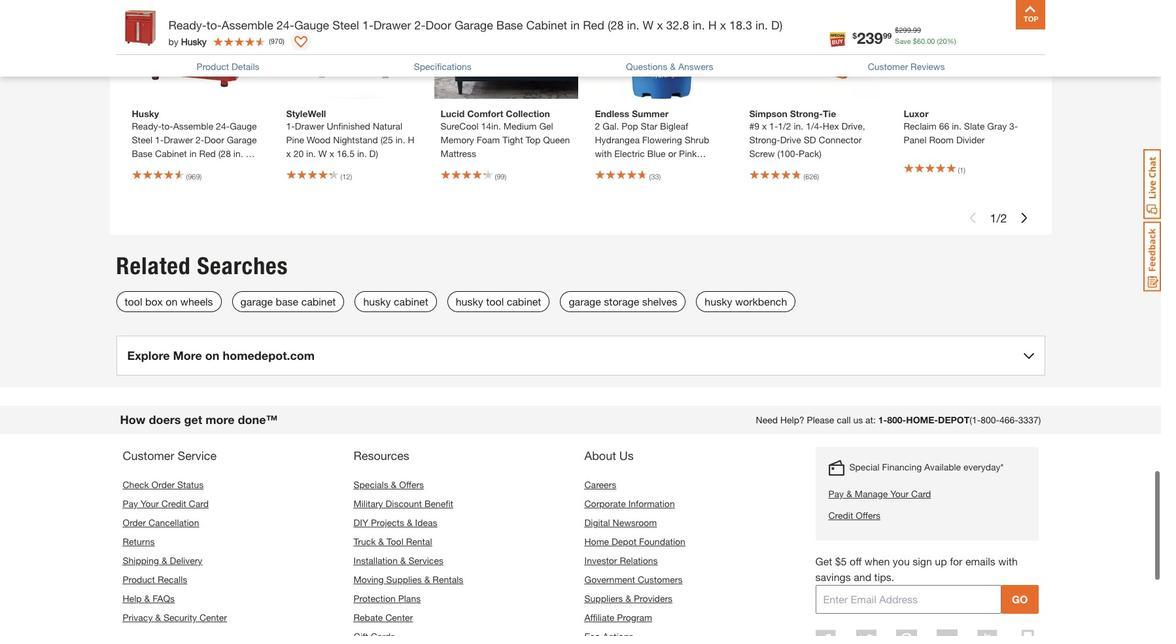 Task type: locate. For each thing, give the bounding box(es) containing it.
0 horizontal spatial cabinet
[[155, 148, 187, 159]]

& up recalls
[[162, 555, 167, 566]]

2 for 1
[[1001, 211, 1007, 225]]

0 horizontal spatial 32.8
[[132, 162, 150, 173]]

more
[[206, 412, 235, 427]]

0 vertical spatial assemble
[[222, 18, 273, 32]]

ready- inside husky ready-to-assemble 24-gauge steel 1-drawer 2-door garage base cabinet in red (28 in. w x 32.8 in. h x 18.3 in. d)
[[132, 121, 162, 132]]

offers up discount
[[399, 479, 424, 490]]

husky for husky tool cabinet
[[456, 295, 483, 308]]

( 1 )
[[958, 165, 966, 174]]

20
[[939, 36, 947, 45], [294, 148, 304, 159]]

& for truck & tool rental
[[378, 536, 384, 547]]

pay
[[829, 488, 844, 499], [123, 498, 138, 509]]

99 left save
[[883, 30, 892, 40]]

0 vertical spatial 2
[[595, 121, 600, 132]]

specials
[[354, 479, 388, 490]]

0 vertical spatial 32.8
[[667, 18, 689, 32]]

0 vertical spatial customer
[[868, 61, 908, 72]]

1 vertical spatial h
[[408, 134, 415, 145]]

pay inside 'pay & manage your card' link
[[829, 488, 844, 499]]

explore more on homedepot.com
[[127, 348, 315, 363]]

center down plans at the left
[[386, 612, 413, 623]]

1 horizontal spatial product
[[197, 61, 229, 72]]

1 horizontal spatial 800-
[[981, 414, 1000, 425]]

garage up specifications at the left of page
[[455, 18, 493, 32]]

1 vertical spatial to-
[[162, 121, 173, 132]]

product for product recalls
[[123, 574, 155, 585]]

home depot on pinterest image
[[897, 630, 917, 636]]

1 vertical spatial husky
[[132, 108, 159, 119]]

0 vertical spatial 1
[[960, 165, 964, 174]]

center right security
[[200, 612, 227, 623]]

2 vertical spatial h
[[164, 162, 171, 173]]

2 horizontal spatial drawer
[[374, 18, 411, 32]]

2- inside husky ready-to-assemble 24-gauge steel 1-drawer 2-door garage base cabinet in red (28 in. w x 32.8 in. h x 18.3 in. d)
[[196, 134, 204, 145]]

0 horizontal spatial $
[[853, 30, 857, 40]]

0 vertical spatial cabinet
[[526, 18, 567, 32]]

&
[[670, 61, 676, 72], [391, 479, 397, 490], [847, 488, 853, 499], [407, 517, 413, 528], [378, 536, 384, 547], [162, 555, 167, 566], [400, 555, 406, 566], [424, 574, 430, 585], [144, 593, 150, 604], [626, 593, 632, 604], [155, 612, 161, 623]]

pay for pay your credit card
[[123, 498, 138, 509]]

( for stylewell 1-drawer unfinished natural pine wood nightstand (25 in. h x 20 in. w x 16.5 in. d)
[[341, 172, 342, 181]]

& down faqs
[[155, 612, 161, 623]]

related
[[116, 252, 191, 280]]

red inside husky ready-to-assemble 24-gauge steel 1-drawer 2-door garage base cabinet in red (28 in. w x 32.8 in. h x 18.3 in. d)
[[199, 148, 216, 159]]

1 horizontal spatial cabinet
[[394, 295, 428, 308]]

credit up 'cancellation'
[[162, 498, 186, 509]]

$5
[[835, 555, 847, 567]]

cabinet
[[301, 295, 336, 308], [394, 295, 428, 308], [507, 295, 541, 308]]

summer
[[632, 108, 669, 119]]

99 down tight
[[497, 172, 505, 181]]

questions & answers
[[626, 61, 714, 72]]

0 horizontal spatial steel
[[132, 134, 153, 145]]

center
[[200, 612, 227, 623], [386, 612, 413, 623]]

customer up check
[[123, 448, 174, 463]]

gauge up display 'icon'
[[294, 18, 329, 32]]

h left ( 969 )
[[164, 162, 171, 173]]

h right (25 at the left top of page
[[408, 134, 415, 145]]

steel
[[333, 18, 359, 32], [132, 134, 153, 145]]

sd
[[804, 134, 816, 145]]

1 vertical spatial on
[[205, 348, 220, 363]]

0 horizontal spatial husky
[[363, 295, 391, 308]]

explore
[[127, 348, 170, 363]]

garage inside husky ready-to-assemble 24-gauge steel 1-drawer 2-door garage base cabinet in red (28 in. w x 32.8 in. h x 18.3 in. d)
[[227, 134, 257, 145]]

0 vertical spatial door
[[426, 18, 451, 32]]

strong-
[[790, 108, 823, 119], [750, 134, 780, 145]]

need help? please call us at: 1-800-home-depot (1-800-466-3337)
[[756, 414, 1041, 425]]

wood
[[307, 134, 331, 145]]

your
[[891, 488, 909, 499], [141, 498, 159, 509]]

0 horizontal spatial h
[[164, 162, 171, 173]]

product recalls link
[[123, 574, 187, 585]]

pay down check
[[123, 498, 138, 509]]

$ for 239
[[853, 30, 857, 40]]

x
[[657, 18, 663, 32], [720, 18, 726, 32], [762, 121, 767, 132], [257, 148, 262, 159], [286, 148, 291, 159], [330, 148, 334, 159], [174, 162, 178, 173]]

husky for husky workbench
[[705, 295, 733, 308]]

customers
[[638, 574, 683, 585]]

0 horizontal spatial tool
[[125, 295, 142, 308]]

garage inside "link"
[[569, 295, 601, 308]]

questions & answers button
[[626, 59, 714, 73], [626, 59, 714, 73]]

& up military discount benefit 'link'
[[391, 479, 397, 490]]

with right emails
[[999, 555, 1018, 567]]

special
[[850, 461, 880, 473]]

1 vertical spatial base
[[132, 148, 153, 159]]

1 vertical spatial 32.8
[[132, 162, 150, 173]]

this is the first slide image
[[968, 213, 979, 223]]

display image
[[294, 36, 308, 49]]

assemble up ( 970 )
[[222, 18, 273, 32]]

card down "status"
[[189, 498, 209, 509]]

1 vertical spatial door
[[204, 134, 224, 145]]

garage
[[455, 18, 493, 32], [227, 134, 257, 145]]

pay up credit offers
[[829, 488, 844, 499]]

2 cabinet from the left
[[394, 295, 428, 308]]

reclaim 66 in. slate gray 3-panel room divider image
[[897, 0, 1041, 99]]

assemble up 969
[[173, 121, 213, 132]]

1 horizontal spatial card
[[912, 488, 931, 499]]

0 horizontal spatial pay
[[123, 498, 138, 509]]

garage for garage base cabinet
[[241, 295, 273, 308]]

home depot foundation
[[585, 536, 686, 547]]

2 left next slide image
[[1001, 211, 1007, 225]]

order up "returns"
[[123, 517, 146, 528]]

on for box
[[166, 295, 178, 308]]

1 vertical spatial customer
[[123, 448, 174, 463]]

( for simpson strong-tie #9 x 1-1/2 in. 1/4-hex drive, strong-drive sd connector screw (100-pack)
[[804, 172, 806, 181]]

1 garage from the left
[[241, 295, 273, 308]]

99 up 60
[[913, 26, 921, 34]]

1 vertical spatial steel
[[132, 134, 153, 145]]

1 horizontal spatial pay
[[829, 488, 844, 499]]

information
[[629, 498, 675, 509]]

husky
[[181, 36, 207, 47], [132, 108, 159, 119]]

1 vertical spatial d)
[[369, 148, 378, 159]]

garage left 'storage'
[[569, 295, 601, 308]]

product
[[197, 61, 229, 72], [123, 574, 155, 585]]

1 vertical spatial 2
[[1001, 211, 1007, 225]]

garage base cabinet
[[241, 295, 336, 308]]

2- up 969
[[196, 134, 204, 145]]

0 vertical spatial husky
[[181, 36, 207, 47]]

2 tool from the left
[[486, 295, 504, 308]]

newsroom
[[613, 517, 657, 528]]

20 right the '00' at the top
[[939, 36, 947, 45]]

1 horizontal spatial 20
[[939, 36, 947, 45]]

20 inside stylewell 1-drawer unfinished natural pine wood nightstand (25 in. h x 20 in. w x 16.5 in. d)
[[294, 148, 304, 159]]

800- right at: at right
[[887, 414, 907, 425]]

how
[[120, 412, 146, 427]]

$ inside $ 239 99
[[853, 30, 857, 40]]

home depot on facebook image
[[816, 630, 836, 636]]

answers
[[679, 61, 714, 72]]

0 horizontal spatial 24-
[[216, 121, 230, 132]]

husky cabinet
[[363, 295, 428, 308]]

1 vertical spatial 18.3
[[181, 162, 199, 173]]

) for drive,
[[818, 172, 819, 181]]

1 right this is the first slide icon
[[990, 211, 997, 225]]

flowers
[[633, 162, 665, 173]]

drawer inside stylewell 1-drawer unfinished natural pine wood nightstand (25 in. h x 20 in. w x 16.5 in. d)
[[295, 121, 324, 132]]

1-
[[362, 18, 374, 32], [286, 121, 295, 132], [770, 121, 778, 132], [155, 134, 164, 145], [879, 414, 888, 425]]

1 horizontal spatial 2-
[[415, 18, 426, 32]]

$ left save
[[853, 30, 857, 40]]

0 horizontal spatial (28
[[218, 148, 231, 159]]

garage left pine
[[227, 134, 257, 145]]

blue
[[648, 148, 666, 159]]

18.3 inside husky ready-to-assemble 24-gauge steel 1-drawer 2-door garage base cabinet in red (28 in. w x 32.8 in. h x 18.3 in. d)
[[181, 162, 199, 173]]

32.8 up questions & answers
[[667, 18, 689, 32]]

on for more
[[205, 348, 220, 363]]

1 horizontal spatial offers
[[856, 510, 881, 521]]

investor relations
[[585, 555, 658, 566]]

0 horizontal spatial 800-
[[887, 414, 907, 425]]

2- up specifications at the left of page
[[415, 18, 426, 32]]

2 horizontal spatial h
[[708, 18, 717, 32]]

everyday*
[[964, 461, 1004, 473]]

1 800- from the left
[[887, 414, 907, 425]]

1 down the divider
[[960, 165, 964, 174]]

government customers link
[[585, 574, 683, 585]]

2 horizontal spatial 99
[[913, 26, 921, 34]]

0 horizontal spatial 2
[[595, 121, 600, 132]]

resources
[[354, 448, 410, 463]]

1 vertical spatial credit
[[829, 510, 854, 521]]

truck & tool rental
[[354, 536, 432, 547]]

save
[[895, 36, 911, 45]]

garage left base
[[241, 295, 273, 308]]

$ for 299
[[895, 26, 899, 34]]

with up lacecap
[[595, 148, 612, 159]]

luxor reclaim 66 in. slate gray 3- panel room divider
[[904, 108, 1018, 145]]

steel inside husky ready-to-assemble 24-gauge steel 1-drawer 2-door garage base cabinet in red (28 in. w x 32.8 in. h x 18.3 in. d)
[[132, 134, 153, 145]]

24- up 970
[[277, 18, 294, 32]]

1 horizontal spatial steel
[[333, 18, 359, 32]]

h up answers
[[708, 18, 717, 32]]

digital newsroom link
[[585, 517, 657, 528]]

privacy & security center link
[[123, 612, 227, 623]]

0 horizontal spatial assemble
[[173, 121, 213, 132]]

& left manage
[[847, 488, 853, 499]]

0 vertical spatial offers
[[399, 479, 424, 490]]

299
[[899, 26, 911, 34]]

strong- up screw
[[750, 134, 780, 145]]

0 vertical spatial ready-
[[169, 18, 207, 32]]

1 vertical spatial in
[[190, 148, 197, 159]]

your up order cancellation link
[[141, 498, 159, 509]]

20 down pine
[[294, 148, 304, 159]]

0 vertical spatial to-
[[207, 18, 222, 32]]

800- right depot on the right bottom of page
[[981, 414, 1000, 425]]

d) inside stylewell 1-drawer unfinished natural pine wood nightstand (25 in. h x 20 in. w x 16.5 in. d)
[[369, 148, 378, 159]]

assemble inside husky ready-to-assemble 24-gauge steel 1-drawer 2-door garage base cabinet in red (28 in. w x 32.8 in. h x 18.3 in. d)
[[173, 121, 213, 132]]

cabinet inside husky ready-to-assemble 24-gauge steel 1-drawer 2-door garage base cabinet in red (28 in. w x 32.8 in. h x 18.3 in. d)
[[155, 148, 187, 159]]

) for h
[[350, 172, 352, 181]]

connector
[[819, 134, 862, 145]]

20 inside '$ 299 . 99 save $ 60 . 00 ( 20 %)'
[[939, 36, 947, 45]]

& left answers
[[670, 61, 676, 72]]

1 horizontal spatial .
[[925, 36, 927, 45]]

husky for husky cabinet
[[363, 295, 391, 308]]

offers down manage
[[856, 510, 881, 521]]

h
[[708, 18, 717, 32], [408, 134, 415, 145], [164, 162, 171, 173]]

24- down the product details
[[216, 121, 230, 132]]

970
[[271, 36, 283, 45]]

0 vertical spatial product
[[197, 61, 229, 72]]

garage storage shelves link
[[560, 291, 686, 312]]

product down shipping at the left of the page
[[123, 574, 155, 585]]

0 horizontal spatial product
[[123, 574, 155, 585]]

up
[[935, 555, 947, 567]]

0 horizontal spatial with
[[595, 148, 612, 159]]

2 gal. pop star bigleaf hydrangea flowering shrub with electric blue or pink lacecap flowers image
[[589, 0, 733, 99]]

3 cabinet from the left
[[507, 295, 541, 308]]

product left details at left
[[197, 61, 229, 72]]

moving
[[354, 574, 384, 585]]

& for specials & offers
[[391, 479, 397, 490]]

1 horizontal spatial husky
[[181, 36, 207, 47]]

2 center from the left
[[386, 612, 413, 623]]

0 vertical spatial .
[[911, 26, 913, 34]]

& up supplies
[[400, 555, 406, 566]]

tool inside husky tool cabinet link
[[486, 295, 504, 308]]

specifications button
[[414, 59, 472, 73], [414, 59, 472, 73]]

off
[[850, 555, 862, 567]]

0 vertical spatial on
[[166, 295, 178, 308]]

0 vertical spatial with
[[595, 148, 612, 159]]

1 cabinet from the left
[[301, 295, 336, 308]]

1 horizontal spatial order
[[152, 479, 175, 490]]

& down government customers link
[[626, 593, 632, 604]]

privacy & security center
[[123, 612, 227, 623]]

h inside husky ready-to-assemble 24-gauge steel 1-drawer 2-door garage base cabinet in red (28 in. w x 32.8 in. h x 18.3 in. d)
[[164, 162, 171, 173]]

get
[[184, 412, 202, 427]]

shrub
[[685, 134, 709, 145]]

0 horizontal spatial base
[[132, 148, 153, 159]]

(28 inside husky ready-to-assemble 24-gauge steel 1-drawer 2-door garage base cabinet in red (28 in. w x 32.8 in. h x 18.3 in. d)
[[218, 148, 231, 159]]

card up credit offers link
[[912, 488, 931, 499]]

tool
[[387, 536, 404, 547]]

in. inside luxor reclaim 66 in. slate gray 3- panel room divider
[[952, 121, 962, 132]]

1 vertical spatial assemble
[[173, 121, 213, 132]]

your down financing
[[891, 488, 909, 499]]

& for suppliers & providers
[[626, 593, 632, 604]]

cabinet for garage base cabinet
[[301, 295, 336, 308]]

0 horizontal spatial d)
[[214, 162, 222, 173]]

searches
[[197, 252, 288, 280]]

1 horizontal spatial base
[[497, 18, 523, 32]]

1 husky from the left
[[363, 295, 391, 308]]

2 horizontal spatial d)
[[772, 18, 783, 32]]

( for lucid comfort collection surecool 14in. medium gel memory foam tight top queen mattress
[[495, 172, 497, 181]]

1 horizontal spatial assemble
[[222, 18, 273, 32]]

2 garage from the left
[[569, 295, 601, 308]]

1 horizontal spatial d)
[[369, 148, 378, 159]]

on right "more"
[[205, 348, 220, 363]]

gauge down details at left
[[230, 121, 257, 132]]

60
[[917, 36, 925, 45]]

1 horizontal spatial customer
[[868, 61, 908, 72]]

d) inside husky ready-to-assemble 24-gauge steel 1-drawer 2-door garage base cabinet in red (28 in. w x 32.8 in. h x 18.3 in. d)
[[214, 162, 222, 173]]

red
[[583, 18, 605, 32], [199, 148, 216, 159]]

0 horizontal spatial customer
[[123, 448, 174, 463]]

1 vertical spatial (28
[[218, 148, 231, 159]]

2 for endless
[[595, 121, 600, 132]]

home depot mobile apps image
[[1022, 630, 1035, 636]]

details
[[232, 61, 259, 72]]

rebate center link
[[354, 612, 413, 623]]

1 vertical spatial garage
[[227, 134, 257, 145]]

1 vertical spatial drawer
[[295, 121, 324, 132]]

& left tool
[[378, 536, 384, 547]]

shelves
[[642, 295, 678, 308]]

2 left 'gal.'
[[595, 121, 600, 132]]

( for endless summer 2 gal. pop star bigleaf hydrangea flowering shrub with electric blue or pink lacecap flowers
[[649, 172, 651, 181]]

product image image
[[119, 7, 162, 49]]

w inside husky ready-to-assemble 24-gauge steel 1-drawer 2-door garage base cabinet in red (28 in. w x 32.8 in. h x 18.3 in. d)
[[246, 148, 254, 159]]

specifications
[[414, 61, 472, 72]]

pay for pay & manage your card
[[829, 488, 844, 499]]

0 horizontal spatial your
[[141, 498, 159, 509]]

0 vertical spatial base
[[497, 18, 523, 32]]

garage
[[241, 295, 273, 308], [569, 295, 601, 308]]

0 horizontal spatial on
[[166, 295, 178, 308]]

$
[[895, 26, 899, 34], [853, 30, 857, 40], [913, 36, 917, 45]]

order up pay your credit card link
[[152, 479, 175, 490]]

0 vertical spatial (28
[[608, 18, 624, 32]]

1 horizontal spatial in
[[571, 18, 580, 32]]

returns link
[[123, 536, 155, 547]]

0 vertical spatial 2-
[[415, 18, 426, 32]]

help
[[123, 593, 142, 604]]

credit offers link
[[829, 509, 1004, 522]]

pay your credit card
[[123, 498, 209, 509]]

( for luxor reclaim 66 in. slate gray 3- panel room divider
[[958, 165, 960, 174]]

& right 'help'
[[144, 593, 150, 604]]

32.8 left ( 969 )
[[132, 162, 150, 173]]

969
[[188, 172, 200, 181]]

0 vertical spatial credit
[[162, 498, 186, 509]]

surecool 14in. medium gel memory foam tight top queen mattress image
[[434, 0, 578, 99]]

product details button
[[197, 59, 259, 73], [197, 59, 259, 73]]

us
[[620, 448, 634, 463]]

0 horizontal spatial w
[[246, 148, 254, 159]]

endless
[[595, 108, 630, 119]]

0 horizontal spatial garage
[[241, 295, 273, 308]]

0 horizontal spatial cabinet
[[301, 295, 336, 308]]

0 horizontal spatial 1
[[960, 165, 964, 174]]

0 vertical spatial strong-
[[790, 108, 823, 119]]

$ right save
[[913, 36, 917, 45]]

on right box
[[166, 295, 178, 308]]

strong- up 1/4-
[[790, 108, 823, 119]]

on inside dropdown button
[[205, 348, 220, 363]]

(
[[937, 36, 939, 45], [269, 36, 271, 45], [958, 165, 960, 174], [186, 172, 188, 181], [341, 172, 342, 181], [495, 172, 497, 181], [649, 172, 651, 181], [804, 172, 806, 181]]

$ up save
[[895, 26, 899, 34]]

sign
[[913, 555, 932, 567]]

order cancellation
[[123, 517, 199, 528]]

emails
[[966, 555, 996, 567]]

1 vertical spatial 2-
[[196, 134, 204, 145]]

1 horizontal spatial with
[[999, 555, 1018, 567]]

2 inside 'endless summer 2 gal. pop star bigleaf hydrangea flowering shrub with electric blue or pink lacecap flowers'
[[595, 121, 600, 132]]

3 husky from the left
[[705, 295, 733, 308]]

1 horizontal spatial on
[[205, 348, 220, 363]]

0 horizontal spatial husky
[[132, 108, 159, 119]]

customer down save
[[868, 61, 908, 72]]

nightstand
[[333, 134, 378, 145]]

tool inside tool box on wheels link
[[125, 295, 142, 308]]

2 husky from the left
[[456, 295, 483, 308]]

credit down pay & manage your card at the right of page
[[829, 510, 854, 521]]

1 vertical spatial 24-
[[216, 121, 230, 132]]

1 tool from the left
[[125, 295, 142, 308]]

with inside 'endless summer 2 gal. pop star bigleaf hydrangea flowering shrub with electric blue or pink lacecap flowers'
[[595, 148, 612, 159]]



Task type: vqa. For each thing, say whether or not it's contained in the screenshot.
bottommost 'Steel'
yes



Task type: describe. For each thing, give the bounding box(es) containing it.
1- inside husky ready-to-assemble 24-gauge steel 1-drawer 2-door garage base cabinet in red (28 in. w x 32.8 in. h x 18.3 in. d)
[[155, 134, 164, 145]]

flowering
[[642, 134, 682, 145]]

call
[[837, 414, 851, 425]]

1 horizontal spatial 32.8
[[667, 18, 689, 32]]

feedback link image
[[1144, 221, 1162, 292]]

h inside stylewell 1-drawer unfinished natural pine wood nightstand (25 in. h x 20 in. w x 16.5 in. d)
[[408, 134, 415, 145]]

0 vertical spatial drawer
[[374, 18, 411, 32]]

cancellation
[[148, 517, 199, 528]]

simpson
[[750, 108, 788, 119]]

us
[[854, 414, 863, 425]]

when
[[865, 555, 890, 567]]

projects
[[371, 517, 404, 528]]

go button
[[1002, 585, 1039, 614]]

& for pay & manage your card
[[847, 488, 853, 499]]

protection plans
[[354, 593, 421, 604]]

0 vertical spatial 18.3
[[730, 18, 753, 32]]

3337)
[[1019, 414, 1041, 425]]

ideas
[[415, 517, 438, 528]]

tool box on wheels link
[[116, 291, 222, 312]]

military
[[354, 498, 383, 509]]

cabinet for husky tool cabinet
[[507, 295, 541, 308]]

0 vertical spatial gauge
[[294, 18, 329, 32]]

& for questions & answers
[[670, 61, 676, 72]]

1/4-
[[806, 121, 823, 132]]

2 horizontal spatial w
[[643, 18, 654, 32]]

) for top
[[505, 172, 507, 181]]

help?
[[781, 414, 805, 425]]

diy projects & ideas
[[354, 517, 438, 528]]

savings
[[816, 571, 851, 583]]

live chat image
[[1144, 149, 1162, 219]]

government customers
[[585, 574, 683, 585]]

for
[[950, 555, 963, 567]]

( 970 )
[[269, 36, 285, 45]]

questions
[[626, 61, 668, 72]]

box
[[145, 295, 163, 308]]

1-drawer unfinished natural pine wood nightstand (25 in. h x 20 in. w x 16.5 in. d) image
[[280, 0, 424, 99]]

1 horizontal spatial your
[[891, 488, 909, 499]]

installation & services link
[[354, 555, 444, 566]]

about us
[[585, 448, 634, 463]]

(1-
[[970, 414, 981, 425]]

pine
[[286, 134, 304, 145]]

or
[[668, 148, 677, 159]]

0 horizontal spatial order
[[123, 517, 146, 528]]

government
[[585, 574, 635, 585]]

pop
[[622, 121, 638, 132]]

please
[[807, 414, 835, 425]]

& for privacy & security center
[[155, 612, 161, 623]]

stylewell 1-drawer unfinished natural pine wood nightstand (25 in. h x 20 in. w x 16.5 in. d)
[[286, 108, 415, 159]]

services
[[409, 555, 444, 566]]

1 horizontal spatial credit
[[829, 510, 854, 521]]

investor relations link
[[585, 555, 658, 566]]

1 vertical spatial .
[[925, 36, 927, 45]]

1 vertical spatial offers
[[856, 510, 881, 521]]

1 horizontal spatial cabinet
[[526, 18, 567, 32]]

tool box on wheels
[[125, 295, 213, 308]]

1 horizontal spatial 1
[[990, 211, 997, 225]]

drawer inside husky ready-to-assemble 24-gauge steel 1-drawer 2-door garage base cabinet in red (28 in. w x 32.8 in. h x 18.3 in. d)
[[164, 134, 193, 145]]

queen
[[543, 134, 570, 145]]

gauge inside husky ready-to-assemble 24-gauge steel 1-drawer 2-door garage base cabinet in red (28 in. w x 32.8 in. h x 18.3 in. d)
[[230, 121, 257, 132]]

military discount benefit link
[[354, 498, 453, 509]]

0 vertical spatial steel
[[333, 18, 359, 32]]

2 horizontal spatial $
[[913, 36, 917, 45]]

0 vertical spatial red
[[583, 18, 605, 32]]

husky cabinet link
[[355, 291, 437, 312]]

1 horizontal spatial 24-
[[277, 18, 294, 32]]

lacecap
[[595, 162, 630, 173]]

shipping & delivery
[[123, 555, 202, 566]]

tight
[[503, 134, 523, 145]]

home depot on twitter image
[[856, 630, 877, 636]]

home-
[[907, 414, 938, 425]]

& down services
[[424, 574, 430, 585]]

hydrangea
[[595, 134, 640, 145]]

w inside stylewell 1-drawer unfinished natural pine wood nightstand (25 in. h x 20 in. w x 16.5 in. d)
[[319, 148, 327, 159]]

customer service
[[123, 448, 217, 463]]

626
[[806, 172, 818, 181]]

& left the ideas
[[407, 517, 413, 528]]

by husky
[[169, 36, 207, 47]]

husky tool cabinet link
[[447, 291, 550, 312]]

33
[[651, 172, 659, 181]]

reclaim
[[904, 121, 937, 132]]

$ 299 . 99 save $ 60 . 00 ( 20 %)
[[895, 26, 956, 45]]

foam
[[477, 134, 500, 145]]

next slide image
[[1019, 213, 1030, 223]]

luxor
[[904, 108, 929, 119]]

panel
[[904, 134, 927, 145]]

protection plans link
[[354, 593, 421, 604]]

privacy
[[123, 612, 153, 623]]

plans
[[398, 593, 421, 604]]

customer for customer service
[[123, 448, 174, 463]]

need
[[756, 414, 778, 425]]

tips.
[[875, 571, 895, 583]]

with inside get $5 off when you sign up for emails with savings and tips.
[[999, 555, 1018, 567]]

in inside husky ready-to-assemble 24-gauge steel 1-drawer 2-door garage base cabinet in red (28 in. w x 32.8 in. h x 18.3 in. d)
[[190, 148, 197, 159]]

drive
[[780, 134, 802, 145]]

pack)
[[799, 148, 822, 159]]

depot
[[612, 536, 637, 547]]

& for shipping & delivery
[[162, 555, 167, 566]]

1 / 2
[[990, 211, 1007, 225]]

1 horizontal spatial ready-
[[169, 18, 207, 32]]

product for product details
[[197, 61, 229, 72]]

door inside husky ready-to-assemble 24-gauge steel 1-drawer 2-door garage base cabinet in red (28 in. w x 32.8 in. h x 18.3 in. d)
[[204, 134, 224, 145]]

drive,
[[842, 121, 865, 132]]

husky inside husky ready-to-assemble 24-gauge steel 1-drawer 2-door garage base cabinet in red (28 in. w x 32.8 in. h x 18.3 in. d)
[[132, 108, 159, 119]]

affiliate
[[585, 612, 615, 623]]

1 center from the left
[[200, 612, 227, 623]]

faqs
[[153, 593, 175, 604]]

) for with
[[659, 172, 661, 181]]

Enter Email Address text field
[[816, 585, 1002, 614]]

1 vertical spatial strong-
[[750, 134, 780, 145]]

special financing available everyday*
[[850, 461, 1004, 473]]

pay & manage your card
[[829, 488, 931, 499]]

moving supplies & rentals
[[354, 574, 463, 585]]

corporate information
[[585, 498, 675, 509]]

) for door
[[200, 172, 202, 181]]

1 horizontal spatial door
[[426, 18, 451, 32]]

& for help & faqs
[[144, 593, 150, 604]]

0 horizontal spatial card
[[189, 498, 209, 509]]

24- inside husky ready-to-assemble 24-gauge steel 1-drawer 2-door garage base cabinet in red (28 in. w x 32.8 in. h x 18.3 in. d)
[[216, 121, 230, 132]]

bigleaf
[[660, 121, 688, 132]]

66
[[939, 121, 950, 132]]

status
[[177, 479, 204, 490]]

( inside '$ 299 . 99 save $ 60 . 00 ( 20 %)'
[[937, 36, 939, 45]]

1 horizontal spatial garage
[[455, 18, 493, 32]]

32.8 inside husky ready-to-assemble 24-gauge steel 1-drawer 2-door garage base cabinet in red (28 in. w x 32.8 in. h x 18.3 in. d)
[[132, 162, 150, 173]]

gray
[[988, 121, 1007, 132]]

go
[[1012, 593, 1028, 605]]

garage for garage storage shelves
[[569, 295, 601, 308]]

ready-to-assemble 24-gauge steel 1-drawer 2-door garage base cabinet in red (28 in. w x 32.8 in. h x 18.3 in. d) image
[[125, 0, 269, 99]]

x inside simpson strong-tie #9 x 1-1/2 in. 1/4-hex drive, strong-drive sd connector screw (100-pack)
[[762, 121, 767, 132]]

truck
[[354, 536, 376, 547]]

rental
[[406, 536, 432, 547]]

home depot on youtube image
[[978, 630, 998, 636]]

0 horizontal spatial 99
[[497, 172, 505, 181]]

1 horizontal spatial (28
[[608, 18, 624, 32]]

get
[[816, 555, 833, 567]]

garage storage shelves
[[569, 295, 678, 308]]

base inside husky ready-to-assemble 24-gauge steel 1-drawer 2-door garage base cabinet in red (28 in. w x 32.8 in. h x 18.3 in. d)
[[132, 148, 153, 159]]

to- inside husky ready-to-assemble 24-gauge steel 1-drawer 2-door garage base cabinet in red (28 in. w x 32.8 in. h x 18.3 in. d)
[[162, 121, 173, 132]]

( for husky ready-to-assemble 24-gauge steel 1-drawer 2-door garage base cabinet in red (28 in. w x 32.8 in. h x 18.3 in. d)
[[186, 172, 188, 181]]

#9 x 1-1/2 in. 1/4-hex drive, strong-drive sd connector screw (100-pack) image
[[743, 0, 887, 99]]

& for installation & services
[[400, 555, 406, 566]]

done™
[[238, 412, 278, 427]]

medium
[[504, 121, 537, 132]]

99 inside '$ 299 . 99 save $ 60 . 00 ( 20 %)'
[[913, 26, 921, 34]]

1- inside stylewell 1-drawer unfinished natural pine wood nightstand (25 in. h x 20 in. w x 16.5 in. d)
[[286, 121, 295, 132]]

suppliers & providers link
[[585, 593, 673, 604]]

99 inside $ 239 99
[[883, 30, 892, 40]]

home depot foundation link
[[585, 536, 686, 547]]

help & faqs link
[[123, 593, 175, 604]]

unfinished
[[327, 121, 370, 132]]

installation & services
[[354, 555, 444, 566]]

1 horizontal spatial strong-
[[790, 108, 823, 119]]

2 800- from the left
[[981, 414, 1000, 425]]

in. inside simpson strong-tie #9 x 1-1/2 in. 1/4-hex drive, strong-drive sd connector screw (100-pack)
[[794, 121, 804, 132]]

( 33 )
[[649, 172, 661, 181]]

0 horizontal spatial .
[[911, 26, 913, 34]]

customer for customer reviews
[[868, 61, 908, 72]]

husky tool cabinet
[[456, 295, 541, 308]]

1- inside simpson strong-tie #9 x 1-1/2 in. 1/4-hex drive, strong-drive sd connector screw (100-pack)
[[770, 121, 778, 132]]

0 horizontal spatial credit
[[162, 498, 186, 509]]



